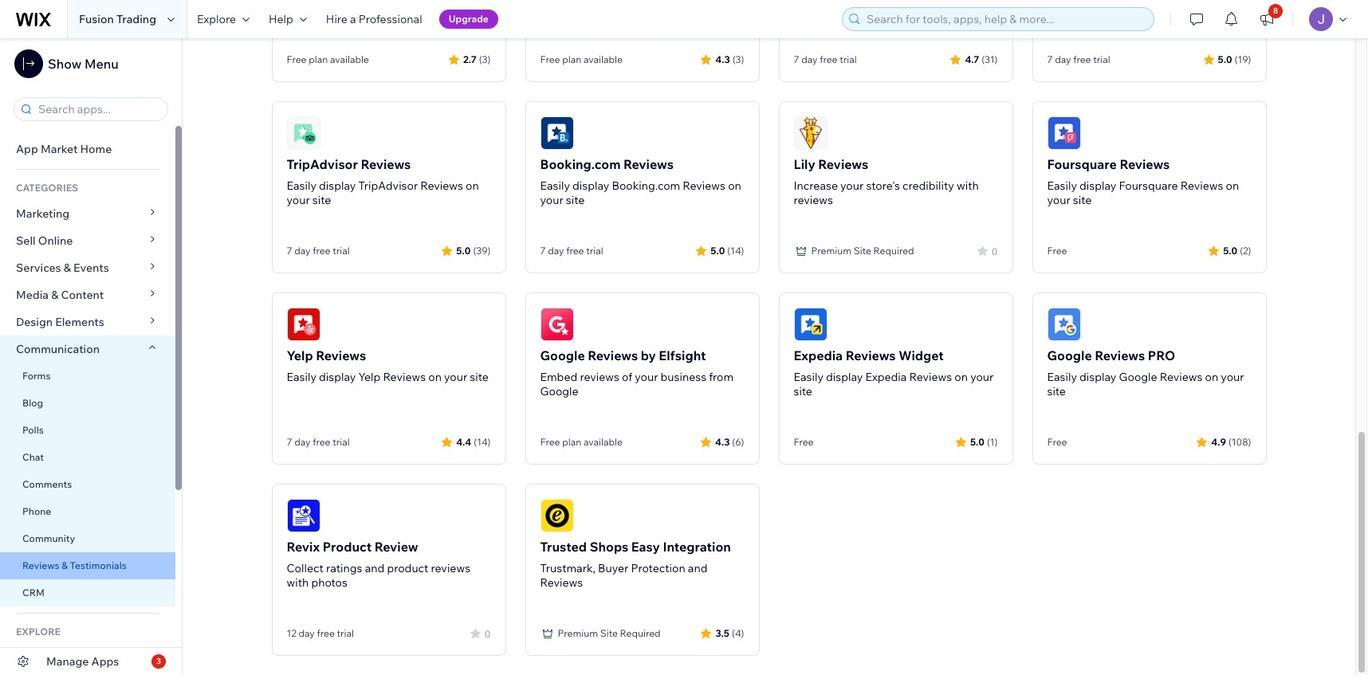 Task type: locate. For each thing, give the bounding box(es) containing it.
7 day free trial up google reviews by elfsight logo
[[540, 245, 604, 257]]

marketing
[[16, 207, 70, 221]]

2 horizontal spatial reviews
[[794, 193, 834, 207]]

1 horizontal spatial (3)
[[733, 53, 745, 65]]

required
[[874, 245, 915, 257], [620, 628, 661, 640]]

required down store's
[[874, 245, 915, 257]]

free up yelp reviews logo
[[313, 245, 331, 257]]

events
[[73, 261, 109, 275]]

day right 12
[[299, 628, 315, 640]]

4.9
[[1212, 436, 1227, 448]]

0 vertical spatial premium
[[812, 245, 852, 257]]

1 vertical spatial (14)
[[474, 436, 491, 448]]

reviews & testimonials
[[22, 560, 127, 572]]

premium for increase
[[812, 245, 852, 257]]

reviews right product
[[431, 562, 471, 576]]

day up yelp reviews logo
[[294, 245, 311, 257]]

0 horizontal spatial premium
[[558, 628, 598, 640]]

trial for yelp reviews
[[333, 436, 350, 448]]

on for tripadvisor reviews
[[466, 179, 479, 193]]

2 vertical spatial reviews
[[431, 562, 471, 576]]

display down the booking.com reviews logo
[[573, 179, 610, 193]]

expedia
[[794, 348, 843, 364], [866, 370, 907, 384]]

crm
[[22, 587, 45, 599]]

site down store's
[[854, 245, 872, 257]]

site for yelp reviews
[[470, 370, 489, 384]]

0 vertical spatial premium site required
[[812, 245, 915, 257]]

reviews down the 'lily'
[[794, 193, 834, 207]]

plan for 4.3 (3)
[[562, 53, 582, 65]]

on inside tripadvisor reviews easily display tripadvisor reviews on your site
[[466, 179, 479, 193]]

premium
[[812, 245, 852, 257], [558, 628, 598, 640]]

with inside lily reviews increase your store's credibility with reviews
[[957, 179, 979, 193]]

0 vertical spatial foursquare
[[1048, 156, 1117, 172]]

premium down the trustmark,
[[558, 628, 598, 640]]

2.7 (3)
[[464, 53, 491, 65]]

4.3 (6)
[[715, 436, 745, 448]]

professional
[[359, 12, 422, 26]]

1 vertical spatial site
[[600, 628, 618, 640]]

(2)
[[1240, 244, 1252, 256]]

free up revix product review logo
[[313, 436, 331, 448]]

of
[[622, 370, 633, 384]]

content
[[61, 288, 104, 302]]

0 vertical spatial (14)
[[728, 244, 745, 256]]

& inside reviews & testimonials link
[[62, 560, 68, 572]]

free right 2.7 (3)
[[540, 53, 560, 65]]

1 and from the left
[[365, 562, 385, 576]]

community
[[22, 533, 75, 545]]

0 horizontal spatial (3)
[[479, 53, 491, 65]]

communication
[[16, 342, 102, 357]]

site down the booking.com reviews logo
[[566, 193, 585, 207]]

5.0 for tripadvisor reviews
[[457, 244, 471, 256]]

0 vertical spatial with
[[957, 179, 979, 193]]

1 vertical spatial reviews
[[580, 370, 620, 384]]

(6)
[[733, 436, 745, 448]]

& left events
[[64, 261, 71, 275]]

tripadvisor reviews logo image
[[287, 116, 320, 150]]

3.5
[[716, 627, 730, 639]]

tripadvisor reviews easily display tripadvisor reviews on your site
[[287, 156, 479, 207]]

free for revix product review
[[317, 628, 335, 640]]

your right of at bottom
[[635, 370, 658, 384]]

reviews & testimonials link
[[0, 553, 175, 580]]

revix
[[287, 539, 320, 555]]

7 up yelp reviews logo
[[287, 245, 292, 257]]

your inside google reviews pro easily display google reviews on your site
[[1221, 370, 1245, 384]]

display down 'expedia reviews widget logo'
[[826, 370, 863, 384]]

easily down foursquare reviews logo
[[1048, 179, 1078, 193]]

trial for booking.com reviews
[[586, 245, 604, 257]]

& inside media & content link
[[51, 288, 59, 302]]

(14) for yelp reviews
[[474, 436, 491, 448]]

1 horizontal spatial premium
[[812, 245, 852, 257]]

display down tripadvisor reviews logo
[[319, 179, 356, 193]]

(1)
[[987, 436, 998, 448]]

easily for foursquare
[[1048, 179, 1078, 193]]

0 vertical spatial site
[[854, 245, 872, 257]]

reviews inside revix product review collect ratings and product reviews with photos
[[431, 562, 471, 576]]

7 day free trial for yelp reviews
[[287, 436, 350, 448]]

1 horizontal spatial premium site required
[[812, 245, 915, 257]]

0 vertical spatial &
[[64, 261, 71, 275]]

yelp reviews logo image
[[287, 308, 320, 341]]

media & content
[[16, 288, 104, 302]]

1 horizontal spatial reviews
[[580, 370, 620, 384]]

required down protection
[[620, 628, 661, 640]]

1 vertical spatial yelp
[[359, 370, 381, 384]]

2 (3) from the left
[[733, 53, 745, 65]]

on for yelp reviews
[[429, 370, 442, 384]]

7
[[794, 53, 800, 65], [1048, 53, 1053, 65], [287, 245, 292, 257], [540, 245, 546, 257], [287, 436, 292, 448]]

day for tripadvisor reviews
[[294, 245, 311, 257]]

4.4
[[456, 436, 472, 448]]

display inside the booking.com reviews easily display booking.com reviews on your site
[[573, 179, 610, 193]]

1 vertical spatial expedia
[[866, 370, 907, 384]]

& for events
[[64, 261, 71, 275]]

0 horizontal spatial premium site required
[[558, 628, 661, 640]]

product
[[323, 539, 372, 555]]

day down search for tools, apps, help & more... field
[[1055, 53, 1072, 65]]

plan down embed
[[562, 436, 582, 448]]

polls
[[22, 424, 44, 436]]

site inside the booking.com reviews easily display booking.com reviews on your site
[[566, 193, 585, 207]]

1 vertical spatial required
[[620, 628, 661, 640]]

1 vertical spatial foursquare
[[1119, 179, 1179, 193]]

1 horizontal spatial and
[[688, 562, 708, 576]]

site inside foursquare reviews easily display foursquare reviews on your site
[[1073, 193, 1092, 207]]

free right 12
[[317, 628, 335, 640]]

display down foursquare reviews logo
[[1080, 179, 1117, 193]]

testimonials
[[70, 560, 127, 572]]

0 horizontal spatial and
[[365, 562, 385, 576]]

site down "google reviews pro logo"
[[1048, 384, 1066, 399]]

0 horizontal spatial required
[[620, 628, 661, 640]]

display for booking.com
[[573, 179, 610, 193]]

0 horizontal spatial reviews
[[431, 562, 471, 576]]

7 for yelp reviews
[[287, 436, 292, 448]]

premium site required down buyer
[[558, 628, 661, 640]]

1 vertical spatial &
[[51, 288, 59, 302]]

free up lily reviews logo
[[820, 53, 838, 65]]

with right credibility
[[957, 179, 979, 193]]

(19)
[[1235, 53, 1252, 65]]

day up revix product review logo
[[294, 436, 311, 448]]

your inside foursquare reviews easily display foursquare reviews on your site
[[1048, 193, 1071, 207]]

1 horizontal spatial expedia
[[866, 370, 907, 384]]

site inside yelp reviews easily display yelp reviews on your site
[[470, 370, 489, 384]]

plan up the booking.com reviews logo
[[562, 53, 582, 65]]

0 for revix product review
[[485, 628, 491, 640]]

display inside tripadvisor reviews easily display tripadvisor reviews on your site
[[319, 179, 356, 193]]

5.0 for expedia reviews widget
[[971, 436, 985, 448]]

1 horizontal spatial site
[[854, 245, 872, 257]]

your up 5.0 (1)
[[971, 370, 994, 384]]

yelp reviews easily display yelp reviews on your site
[[287, 348, 489, 384]]

display
[[319, 179, 356, 193], [573, 179, 610, 193], [1080, 179, 1117, 193], [319, 370, 356, 384], [826, 370, 863, 384], [1080, 370, 1117, 384]]

2 vertical spatial &
[[62, 560, 68, 572]]

site inside tripadvisor reviews easily display tripadvisor reviews on your site
[[313, 193, 331, 207]]

community link
[[0, 526, 175, 553]]

0 vertical spatial required
[[874, 245, 915, 257]]

with left photos
[[287, 576, 309, 590]]

expedia down widget
[[866, 370, 907, 384]]

0 horizontal spatial expedia
[[794, 348, 843, 364]]

free plan available up the booking.com reviews logo
[[540, 53, 623, 65]]

1 horizontal spatial (14)
[[728, 244, 745, 256]]

reviews
[[794, 193, 834, 207], [580, 370, 620, 384], [431, 562, 471, 576]]

(31)
[[982, 53, 998, 65]]

site down buyer
[[600, 628, 618, 640]]

fusion trading
[[79, 12, 156, 26]]

your down foursquare reviews logo
[[1048, 193, 1071, 207]]

your down tripadvisor reviews logo
[[287, 193, 310, 207]]

apps
[[91, 655, 119, 669]]

free up "google reviews pro logo"
[[1048, 245, 1068, 257]]

easily down the booking.com reviews logo
[[540, 179, 570, 193]]

tripadvisor
[[287, 156, 358, 172], [359, 179, 418, 193]]

site for foursquare reviews
[[1073, 193, 1092, 207]]

expedia down 'expedia reviews widget logo'
[[794, 348, 843, 364]]

0 vertical spatial 4.3
[[716, 53, 730, 65]]

easily inside the booking.com reviews easily display booking.com reviews on your site
[[540, 179, 570, 193]]

google down "google reviews pro logo"
[[1048, 348, 1093, 364]]

1 vertical spatial with
[[287, 576, 309, 590]]

crm link
[[0, 580, 175, 607]]

google up embed
[[540, 348, 585, 364]]

site up 4.4 (14)
[[470, 370, 489, 384]]

site down 'expedia reviews widget logo'
[[794, 384, 813, 399]]

free plan available down embed
[[540, 436, 623, 448]]

site for tripadvisor reviews
[[313, 193, 331, 207]]

(14)
[[728, 244, 745, 256], [474, 436, 491, 448]]

free up google reviews by elfsight logo
[[566, 245, 584, 257]]

display inside google reviews pro easily display google reviews on your site
[[1080, 370, 1117, 384]]

0 vertical spatial yelp
[[287, 348, 313, 364]]

0 horizontal spatial 0
[[485, 628, 491, 640]]

0 vertical spatial 0
[[992, 245, 998, 257]]

premium site required down store's
[[812, 245, 915, 257]]

0 horizontal spatial with
[[287, 576, 309, 590]]

comments link
[[0, 471, 175, 499]]

7 right the (39)
[[540, 245, 546, 257]]

display inside foursquare reviews easily display foursquare reviews on your site
[[1080, 179, 1117, 193]]

buyer
[[598, 562, 629, 576]]

manage apps
[[46, 655, 119, 669]]

reviews left of at bottom
[[580, 370, 620, 384]]

5.0 for booking.com reviews
[[711, 244, 725, 256]]

0 horizontal spatial (14)
[[474, 436, 491, 448]]

1 vertical spatial 0
[[485, 628, 491, 640]]

day for yelp reviews
[[294, 436, 311, 448]]

hire a professional
[[326, 12, 422, 26]]

0 for lily reviews
[[992, 245, 998, 257]]

your left store's
[[841, 179, 864, 193]]

your up 4.9 (108)
[[1221, 370, 1245, 384]]

sell online link
[[0, 227, 175, 254]]

display down yelp reviews logo
[[319, 370, 356, 384]]

7 day free trial up yelp reviews logo
[[287, 245, 350, 257]]

day for booking.com reviews
[[548, 245, 564, 257]]

show menu button
[[14, 49, 119, 78]]

4.3
[[716, 53, 730, 65], [715, 436, 730, 448]]

day
[[802, 53, 818, 65], [1055, 53, 1072, 65], [294, 245, 311, 257], [548, 245, 564, 257], [294, 436, 311, 448], [299, 628, 315, 640]]

and right ratings
[[365, 562, 385, 576]]

display down "google reviews pro logo"
[[1080, 370, 1117, 384]]

premium down the increase
[[812, 245, 852, 257]]

site for increase
[[854, 245, 872, 257]]

1 horizontal spatial tripadvisor
[[359, 179, 418, 193]]

manage
[[46, 655, 89, 669]]

5.0 (39)
[[457, 244, 491, 256]]

1 vertical spatial tripadvisor
[[359, 179, 418, 193]]

0 vertical spatial reviews
[[794, 193, 834, 207]]

on inside yelp reviews easily display yelp reviews on your site
[[429, 370, 442, 384]]

services & events link
[[0, 254, 175, 282]]

1 vertical spatial premium
[[558, 628, 598, 640]]

google
[[540, 348, 585, 364], [1048, 348, 1093, 364], [1119, 370, 1158, 384], [540, 384, 579, 399]]

foursquare reviews logo image
[[1048, 116, 1081, 150]]

0 horizontal spatial yelp
[[287, 348, 313, 364]]

1 horizontal spatial 0
[[992, 245, 998, 257]]

easily down yelp reviews logo
[[287, 370, 317, 384]]

7 right 4.3 (3)
[[794, 53, 800, 65]]

reviews inside the trusted shops easy integration trustmark, buyer protection and reviews
[[540, 576, 583, 590]]

easily inside yelp reviews easily display yelp reviews on your site
[[287, 370, 317, 384]]

& for testimonials
[[62, 560, 68, 572]]

day up google reviews by elfsight logo
[[548, 245, 564, 257]]

0 horizontal spatial site
[[600, 628, 618, 640]]

revix product review logo image
[[287, 499, 320, 533]]

explore
[[197, 12, 236, 26]]

app
[[16, 142, 38, 156]]

on
[[466, 179, 479, 193], [728, 179, 742, 193], [1226, 179, 1240, 193], [429, 370, 442, 384], [955, 370, 968, 384], [1206, 370, 1219, 384]]

display inside expedia reviews widget easily display expedia reviews on your site
[[826, 370, 863, 384]]

menu
[[84, 56, 119, 72]]

chat
[[22, 451, 44, 463]]

your up 4.4
[[444, 370, 468, 384]]

1 horizontal spatial required
[[874, 245, 915, 257]]

forms
[[22, 370, 51, 382]]

your down the booking.com reviews logo
[[540, 193, 564, 207]]

on inside foursquare reviews easily display foursquare reviews on your site
[[1226, 179, 1240, 193]]

google down pro
[[1119, 370, 1158, 384]]

market
[[41, 142, 78, 156]]

expedia reviews widget logo image
[[794, 308, 828, 341]]

& inside services & events link
[[64, 261, 71, 275]]

sell online
[[16, 234, 73, 248]]

free down help 'button'
[[287, 53, 307, 65]]

plan for 2.7 (3)
[[309, 53, 328, 65]]

1 vertical spatial premium site required
[[558, 628, 661, 640]]

on inside expedia reviews widget easily display expedia reviews on your site
[[955, 370, 968, 384]]

2 and from the left
[[688, 562, 708, 576]]

0 horizontal spatial tripadvisor
[[287, 156, 358, 172]]

app market home
[[16, 142, 112, 156]]

easily down "google reviews pro logo"
[[1048, 370, 1078, 384]]

easily down 'expedia reviews widget logo'
[[794, 370, 824, 384]]

integration
[[663, 539, 731, 555]]

7 up revix product review logo
[[287, 436, 292, 448]]

easily for tripadvisor
[[287, 179, 317, 193]]

plan down hire
[[309, 53, 328, 65]]

google reviews pro logo image
[[1048, 308, 1081, 341]]

app market home link
[[0, 136, 175, 163]]

free plan available down hire
[[287, 53, 369, 65]]

1 vertical spatial 4.3
[[715, 436, 730, 448]]

7 day free trial
[[794, 53, 857, 65], [1048, 53, 1111, 65], [287, 245, 350, 257], [540, 245, 604, 257], [287, 436, 350, 448]]

display inside yelp reviews easily display yelp reviews on your site
[[319, 370, 356, 384]]

premium site required for easy
[[558, 628, 661, 640]]

and down integration
[[688, 562, 708, 576]]

hire a professional link
[[317, 0, 432, 38]]

on inside the booking.com reviews easily display booking.com reviews on your site
[[728, 179, 742, 193]]

reviews inside lily reviews increase your store's credibility with reviews
[[794, 193, 834, 207]]

1 horizontal spatial with
[[957, 179, 979, 193]]

7 day free trial up revix product review logo
[[287, 436, 350, 448]]

easily inside expedia reviews widget easily display expedia reviews on your site
[[794, 370, 824, 384]]

& down the community
[[62, 560, 68, 572]]

premium for easy
[[558, 628, 598, 640]]

4.3 for 4.3 (3)
[[716, 53, 730, 65]]

display for foursquare
[[1080, 179, 1117, 193]]

your inside lily reviews increase your store's credibility with reviews
[[841, 179, 864, 193]]

site down tripadvisor reviews logo
[[313, 193, 331, 207]]

easily inside foursquare reviews easily display foursquare reviews on your site
[[1048, 179, 1078, 193]]

site down foursquare reviews logo
[[1073, 193, 1092, 207]]

&
[[64, 261, 71, 275], [51, 288, 59, 302], [62, 560, 68, 572]]

pro
[[1148, 348, 1176, 364]]

7 down search for tools, apps, help & more... field
[[1048, 53, 1053, 65]]

premium site required
[[812, 245, 915, 257], [558, 628, 661, 640]]

reviews inside lily reviews increase your store's credibility with reviews
[[819, 156, 869, 172]]

store's
[[867, 179, 900, 193]]

easily inside tripadvisor reviews easily display tripadvisor reviews on your site
[[287, 179, 317, 193]]

free for yelp reviews
[[313, 436, 331, 448]]

5.0
[[1218, 53, 1233, 65], [457, 244, 471, 256], [711, 244, 725, 256], [1224, 244, 1238, 256], [971, 436, 985, 448]]

business
[[661, 370, 707, 384]]

sell
[[16, 234, 36, 248]]

available
[[330, 53, 369, 65], [584, 53, 623, 65], [584, 436, 623, 448]]

trial for revix product review
[[337, 628, 354, 640]]

& right media
[[51, 288, 59, 302]]

1 (3) from the left
[[479, 53, 491, 65]]

easily down tripadvisor reviews logo
[[287, 179, 317, 193]]

reviews for review
[[431, 562, 471, 576]]

easily for booking.com
[[540, 179, 570, 193]]

collect
[[287, 562, 324, 576]]

5.0 (19)
[[1218, 53, 1252, 65]]



Task type: vqa. For each thing, say whether or not it's contained in the screenshot.


Task type: describe. For each thing, give the bounding box(es) containing it.
(3) for 2.7 (3)
[[479, 53, 491, 65]]

1 horizontal spatial yelp
[[359, 370, 381, 384]]

blog
[[22, 397, 43, 409]]

photos
[[311, 576, 348, 590]]

polls link
[[0, 417, 175, 444]]

design elements link
[[0, 309, 175, 336]]

4.7 (31)
[[965, 53, 998, 65]]

revix product review collect ratings and product reviews with photos
[[287, 539, 471, 590]]

reviews inside google reviews by elfsight embed reviews of your business from google
[[588, 348, 638, 364]]

free right the (1)
[[1048, 436, 1068, 448]]

site for booking.com reviews
[[566, 193, 585, 207]]

on inside google reviews pro easily display google reviews on your site
[[1206, 370, 1219, 384]]

by
[[641, 348, 656, 364]]

shops
[[590, 539, 629, 555]]

Search for tools, apps, help & more... field
[[862, 8, 1149, 30]]

google down google reviews by elfsight logo
[[540, 384, 579, 399]]

explore
[[16, 626, 61, 638]]

free down embed
[[540, 436, 560, 448]]

expedia reviews widget easily display expedia reviews on your site
[[794, 348, 994, 399]]

site inside google reviews pro easily display google reviews on your site
[[1048, 384, 1066, 399]]

and inside the trusted shops easy integration trustmark, buyer protection and reviews
[[688, 562, 708, 576]]

12
[[287, 628, 297, 640]]

4.9 (108)
[[1212, 436, 1252, 448]]

on for booking.com reviews
[[728, 179, 742, 193]]

and inside revix product review collect ratings and product reviews with photos
[[365, 562, 385, 576]]

trial for tripadvisor reviews
[[333, 245, 350, 257]]

design elements
[[16, 315, 104, 329]]

upgrade
[[449, 13, 489, 25]]

5.0 (14)
[[711, 244, 745, 256]]

trusted shops easy integration trustmark, buyer protection and reviews
[[540, 539, 731, 590]]

elements
[[55, 315, 104, 329]]

3.5 (4)
[[716, 627, 745, 639]]

4.3 for 4.3 (6)
[[715, 436, 730, 448]]

available for 4.3 (3)
[[584, 53, 623, 65]]

trustmark,
[[540, 562, 596, 576]]

booking.com reviews easily display booking.com reviews on your site
[[540, 156, 742, 207]]

free right (6) at the right
[[794, 436, 814, 448]]

help
[[269, 12, 293, 26]]

from
[[709, 370, 734, 384]]

1 horizontal spatial foursquare
[[1119, 179, 1179, 193]]

7 day free trial for booking.com reviews
[[540, 245, 604, 257]]

2.7
[[464, 53, 477, 65]]

google reviews pro easily display google reviews on your site
[[1048, 348, 1245, 399]]

show menu
[[48, 56, 119, 72]]

day for revix product review
[[299, 628, 315, 640]]

Search apps... field
[[34, 98, 163, 120]]

& for content
[[51, 288, 59, 302]]

phone link
[[0, 499, 175, 526]]

trading
[[116, 12, 156, 26]]

(3) for 4.3 (3)
[[733, 53, 745, 65]]

increase
[[794, 179, 838, 193]]

day up lily reviews logo
[[802, 53, 818, 65]]

categories
[[16, 182, 78, 194]]

your inside tripadvisor reviews easily display tripadvisor reviews on your site
[[287, 193, 310, 207]]

free plan available for 4.3 (3)
[[540, 53, 623, 65]]

display for tripadvisor
[[319, 179, 356, 193]]

site inside expedia reviews widget easily display expedia reviews on your site
[[794, 384, 813, 399]]

communication link
[[0, 336, 175, 363]]

trusted
[[540, 539, 587, 555]]

your inside expedia reviews widget easily display expedia reviews on your site
[[971, 370, 994, 384]]

easily for yelp
[[287, 370, 317, 384]]

review
[[375, 539, 418, 555]]

free for booking.com reviews
[[566, 245, 584, 257]]

on for foursquare reviews
[[1226, 179, 1240, 193]]

comments
[[22, 479, 72, 491]]

4.3 (3)
[[716, 53, 745, 65]]

phone
[[22, 506, 51, 518]]

services
[[16, 261, 61, 275]]

0 vertical spatial expedia
[[794, 348, 843, 364]]

0 vertical spatial booking.com
[[540, 156, 621, 172]]

7 day free trial up lily reviews logo
[[794, 53, 857, 65]]

google reviews by elfsight logo image
[[540, 308, 574, 341]]

media
[[16, 288, 49, 302]]

available for 4.3 (6)
[[584, 436, 623, 448]]

credibility
[[903, 179, 955, 193]]

8
[[1274, 6, 1279, 16]]

media & content link
[[0, 282, 175, 309]]

elfsight
[[659, 348, 706, 364]]

free plan available for 4.3 (6)
[[540, 436, 623, 448]]

protection
[[631, 562, 686, 576]]

lily reviews increase your store's credibility with reviews
[[794, 156, 979, 207]]

embed
[[540, 370, 578, 384]]

with inside revix product review collect ratings and product reviews with photos
[[287, 576, 309, 590]]

7 for tripadvisor reviews
[[287, 245, 292, 257]]

(14) for booking.com reviews
[[728, 244, 745, 256]]

required for your
[[874, 245, 915, 257]]

widget
[[899, 348, 944, 364]]

upgrade button
[[439, 10, 498, 29]]

lily reviews logo image
[[794, 116, 828, 150]]

design
[[16, 315, 53, 329]]

4.4 (14)
[[456, 436, 491, 448]]

7 day free trial for tripadvisor reviews
[[287, 245, 350, 257]]

required for integration
[[620, 628, 661, 640]]

5.0 (2)
[[1224, 244, 1252, 256]]

site for easy
[[600, 628, 618, 640]]

google reviews by elfsight embed reviews of your business from google
[[540, 348, 734, 399]]

free up foursquare reviews logo
[[1074, 53, 1092, 65]]

blog link
[[0, 390, 175, 417]]

online
[[38, 234, 73, 248]]

trusted shops easy integration logo image
[[540, 499, 574, 533]]

reviews inside google reviews by elfsight embed reviews of your business from google
[[580, 370, 620, 384]]

(108)
[[1229, 436, 1252, 448]]

7 for booking.com reviews
[[540, 245, 546, 257]]

your inside the booking.com reviews easily display booking.com reviews on your site
[[540, 193, 564, 207]]

plan for 4.3 (6)
[[562, 436, 582, 448]]

0 horizontal spatial foursquare
[[1048, 156, 1117, 172]]

forms link
[[0, 363, 175, 390]]

a
[[350, 12, 356, 26]]

booking.com reviews logo image
[[540, 116, 574, 150]]

5.0 (1)
[[971, 436, 998, 448]]

(4)
[[732, 627, 745, 639]]

free for tripadvisor reviews
[[313, 245, 331, 257]]

8 button
[[1250, 0, 1285, 38]]

easily inside google reviews pro easily display google reviews on your site
[[1048, 370, 1078, 384]]

sidebar element
[[0, 38, 183, 676]]

premium site required for increase
[[812, 245, 915, 257]]

lily
[[794, 156, 816, 172]]

1 vertical spatial booking.com
[[612, 179, 681, 193]]

your inside yelp reviews easily display yelp reviews on your site
[[444, 370, 468, 384]]

7 day free trial up foursquare reviews logo
[[1048, 53, 1111, 65]]

reviews inside sidebar element
[[22, 560, 59, 572]]

3
[[156, 656, 161, 667]]

0 vertical spatial tripadvisor
[[287, 156, 358, 172]]

show
[[48, 56, 82, 72]]

chat link
[[0, 444, 175, 471]]

services & events
[[16, 261, 109, 275]]

hire
[[326, 12, 348, 26]]

product
[[387, 562, 429, 576]]

your inside google reviews by elfsight embed reviews of your business from google
[[635, 370, 658, 384]]

easy
[[632, 539, 660, 555]]

5.0 for foursquare reviews
[[1224, 244, 1238, 256]]

free plan available for 2.7 (3)
[[287, 53, 369, 65]]

display for yelp
[[319, 370, 356, 384]]

available for 2.7 (3)
[[330, 53, 369, 65]]

marketing link
[[0, 200, 175, 227]]

reviews for increase
[[794, 193, 834, 207]]

ratings
[[326, 562, 363, 576]]



